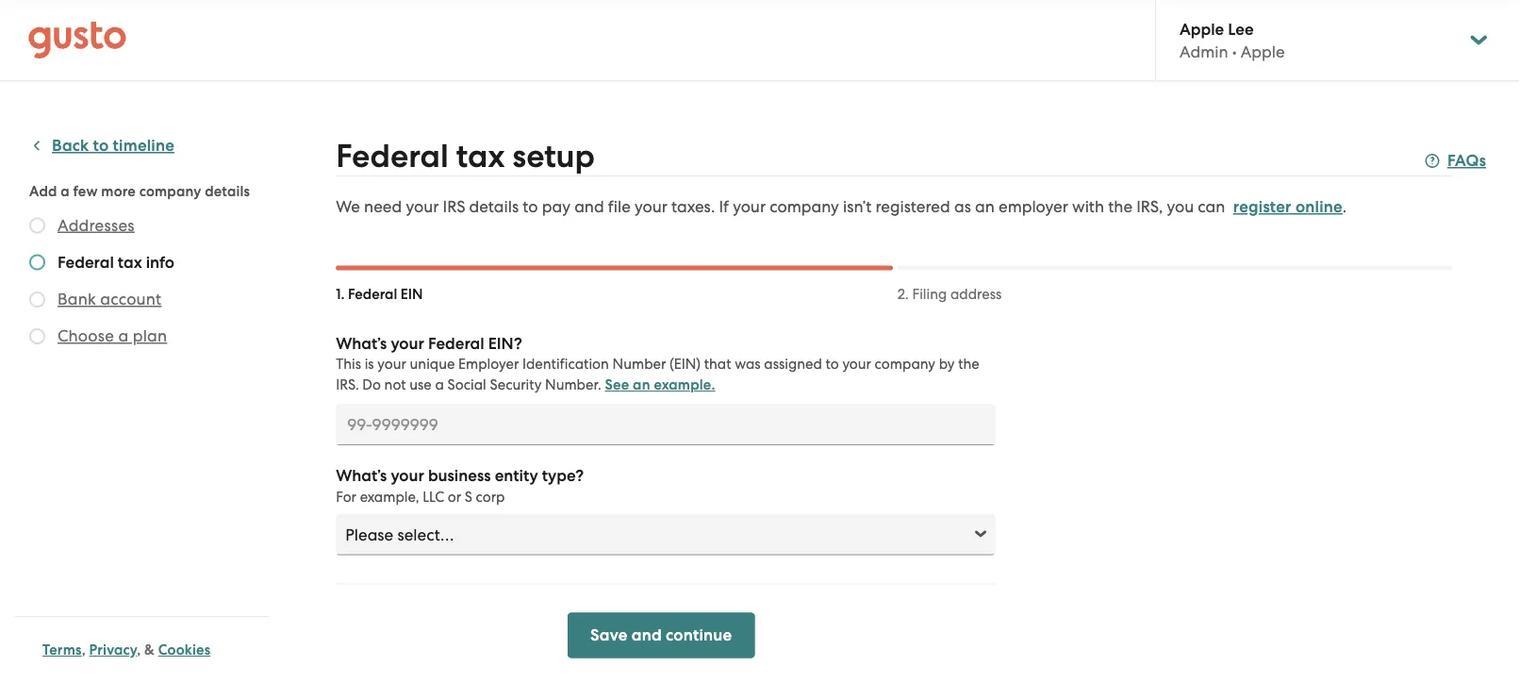 Task type: locate. For each thing, give the bounding box(es) containing it.
the left irs, at the top of page
[[1109, 197, 1133, 216]]

not
[[384, 376, 406, 393]]

a left few at the left top
[[61, 183, 70, 200]]

1 horizontal spatial an
[[975, 197, 995, 216]]

business
[[428, 466, 491, 485]]

0 horizontal spatial an
[[633, 376, 651, 393]]

1 vertical spatial a
[[118, 326, 129, 345]]

2 horizontal spatial company
[[875, 356, 936, 372]]

add
[[29, 183, 57, 200]]

what's up for
[[336, 466, 387, 485]]

check image for bank account
[[29, 292, 45, 308]]

a
[[61, 183, 70, 200], [118, 326, 129, 345], [435, 376, 444, 393]]

a inside choose a plan button
[[118, 326, 129, 345]]

check image left choose
[[29, 328, 45, 344]]

0 vertical spatial and
[[575, 197, 604, 216]]

security
[[490, 376, 542, 393]]

federal inside list
[[58, 252, 114, 272]]

an
[[975, 197, 995, 216], [633, 376, 651, 393]]

check image down check icon
[[29, 292, 45, 308]]

2 vertical spatial to
[[826, 356, 839, 372]]

1 horizontal spatial and
[[632, 625, 662, 645]]

to
[[93, 136, 109, 155], [523, 197, 538, 216], [826, 356, 839, 372]]

a left plan
[[118, 326, 129, 345]]

a for add
[[61, 183, 70, 200]]

2 horizontal spatial a
[[435, 376, 444, 393]]

2 vertical spatial a
[[435, 376, 444, 393]]

federal for federal tax info
[[58, 252, 114, 272]]

what's
[[336, 333, 387, 353], [336, 466, 387, 485]]

3 check image from the top
[[29, 328, 45, 344]]

the inside this is your unique employer identification number (ein) that was assigned to your company by the irs. do not use a social security number.
[[959, 356, 980, 372]]

1 horizontal spatial details
[[469, 197, 519, 216]]

1 vertical spatial an
[[633, 376, 651, 393]]

and left file
[[575, 197, 604, 216]]

to right the back
[[93, 136, 109, 155]]

0 vertical spatial tax
[[456, 137, 505, 175]]

file
[[608, 197, 631, 216]]

employer
[[999, 197, 1069, 216]]

federal
[[336, 137, 449, 175], [58, 252, 114, 272], [348, 285, 397, 302], [428, 333, 485, 353]]

your left irs
[[406, 197, 439, 216]]

register
[[1234, 197, 1292, 217]]

check image for addresses
[[29, 217, 45, 233]]

a inside this is your unique employer identification number (ein) that was assigned to your company by the irs. do not use a social security number.
[[435, 376, 444, 393]]

company left by
[[875, 356, 936, 372]]

to right assigned
[[826, 356, 839, 372]]

apple right the •
[[1241, 42, 1285, 61]]

save and continue button
[[568, 613, 755, 658]]

1 vertical spatial check image
[[29, 292, 45, 308]]

1 horizontal spatial company
[[770, 197, 839, 216]]

1 vertical spatial what's
[[336, 466, 387, 485]]

an right as
[[975, 197, 995, 216]]

see an example.
[[605, 376, 716, 393]]

the right by
[[959, 356, 980, 372]]

2 vertical spatial check image
[[29, 328, 45, 344]]

a right the 'use'
[[435, 376, 444, 393]]

2 what's from the top
[[336, 466, 387, 485]]

register online link
[[1234, 197, 1343, 217]]

your
[[406, 197, 439, 216], [635, 197, 668, 216], [733, 197, 766, 216], [391, 333, 424, 353], [378, 356, 406, 372], [843, 356, 872, 372], [391, 466, 424, 485]]

0 vertical spatial an
[[975, 197, 995, 216]]

what's inside what's your business entity type? for example, llc or s corp
[[336, 466, 387, 485]]

faqs
[[1448, 151, 1487, 170]]

to inside button
[[93, 136, 109, 155]]

company right more
[[139, 183, 201, 200]]

federal left 'ein'
[[348, 285, 397, 302]]

0 horizontal spatial apple
[[1180, 19, 1225, 38]]

pay
[[542, 197, 571, 216]]

0 horizontal spatial details
[[205, 183, 250, 200]]

your inside what's your business entity type? for example, llc or s corp
[[391, 466, 424, 485]]

employer
[[459, 356, 519, 372]]

0 vertical spatial what's
[[336, 333, 387, 353]]

type?
[[542, 466, 584, 485]]

address
[[951, 285, 1002, 302]]

0 vertical spatial a
[[61, 183, 70, 200]]

and right 'save' at the bottom left of page
[[632, 625, 662, 645]]

federal up need
[[336, 137, 449, 175]]

an down number
[[633, 376, 651, 393]]

save
[[591, 625, 628, 645]]

and inside button
[[632, 625, 662, 645]]

company for this is your unique employer identification number (ein) that was assigned to your company by the irs. do not use a social security number.
[[875, 356, 936, 372]]

this
[[336, 356, 361, 372]]

company
[[139, 183, 201, 200], [770, 197, 839, 216], [875, 356, 936, 372]]

1 vertical spatial apple
[[1241, 42, 1285, 61]]

0 horizontal spatial and
[[575, 197, 604, 216]]

entity
[[495, 466, 538, 485]]

federal for federal tax setup
[[336, 137, 449, 175]]

federal tax setup
[[336, 137, 595, 175]]

we need your irs details to pay and file your taxes. if your company isn't registered as an employer with the irs, you can register online .
[[336, 197, 1347, 217]]

as
[[955, 197, 972, 216]]

can
[[1198, 197, 1226, 216]]

isn't
[[843, 197, 872, 216]]

1 horizontal spatial tax
[[456, 137, 505, 175]]

irs,
[[1137, 197, 1163, 216]]

terms , privacy , & cookies
[[42, 642, 211, 658]]

check image down add
[[29, 217, 45, 233]]

and
[[575, 197, 604, 216], [632, 625, 662, 645]]

choose
[[58, 326, 114, 345]]

0 horizontal spatial a
[[61, 183, 70, 200]]

privacy
[[89, 642, 137, 658]]

1 vertical spatial and
[[632, 625, 662, 645]]

, left the &
[[137, 642, 141, 658]]

need
[[364, 197, 402, 216]]

0 horizontal spatial ,
[[82, 642, 86, 658]]

see
[[605, 376, 630, 393]]

check image
[[29, 217, 45, 233], [29, 292, 45, 308], [29, 328, 45, 344]]

bank account button
[[58, 288, 162, 310]]

company inside we need your irs details to pay and file your taxes. if your company isn't registered as an employer with the irs, you can register online .
[[770, 197, 839, 216]]

an inside we need your irs details to pay and file your taxes. if your company isn't registered as an employer with the irs, you can register online .
[[975, 197, 995, 216]]

0 horizontal spatial tax
[[118, 252, 142, 272]]

2 horizontal spatial to
[[826, 356, 839, 372]]

(ein)
[[670, 356, 701, 372]]

see an example. button
[[605, 374, 716, 396]]

tax left info
[[118, 252, 142, 272]]

the
[[1109, 197, 1133, 216], [959, 356, 980, 372]]

0 vertical spatial the
[[1109, 197, 1133, 216]]

tax inside list
[[118, 252, 142, 272]]

1 horizontal spatial to
[[523, 197, 538, 216]]

1 horizontal spatial a
[[118, 326, 129, 345]]

apple up admin
[[1180, 19, 1225, 38]]

number
[[613, 356, 666, 372]]

1 what's from the top
[[336, 333, 387, 353]]

1 horizontal spatial ,
[[137, 642, 141, 658]]

, left privacy link
[[82, 642, 86, 658]]

1 check image from the top
[[29, 217, 45, 233]]

your right assigned
[[843, 356, 872, 372]]

add a few more company details
[[29, 183, 250, 200]]

cookies
[[158, 642, 211, 658]]

federal ein
[[348, 285, 423, 302]]

was
[[735, 356, 761, 372]]

1 vertical spatial the
[[959, 356, 980, 372]]

2 check image from the top
[[29, 292, 45, 308]]

tax
[[456, 137, 505, 175], [118, 252, 142, 272]]

1 horizontal spatial the
[[1109, 197, 1133, 216]]

details
[[205, 183, 250, 200], [469, 197, 519, 216]]

this is your unique employer identification number (ein) that was assigned to your company by the irs. do not use a social security number.
[[336, 356, 980, 393]]

setup
[[513, 137, 595, 175]]

federal up the bank
[[58, 252, 114, 272]]

to inside this is your unique employer identification number (ein) that was assigned to your company by the irs. do not use a social security number.
[[826, 356, 839, 372]]

company inside this is your unique employer identification number (ein) that was assigned to your company by the irs. do not use a social security number.
[[875, 356, 936, 372]]

1 vertical spatial tax
[[118, 252, 142, 272]]

1 vertical spatial to
[[523, 197, 538, 216]]

0 vertical spatial to
[[93, 136, 109, 155]]

,
[[82, 642, 86, 658], [137, 642, 141, 658]]

online
[[1296, 197, 1343, 217]]

0 horizontal spatial to
[[93, 136, 109, 155]]

company left isn't
[[770, 197, 839, 216]]

s
[[465, 488, 472, 505]]

your up not
[[378, 356, 406, 372]]

federal for federal ein
[[348, 285, 397, 302]]

tax up irs
[[456, 137, 505, 175]]

0 horizontal spatial the
[[959, 356, 980, 372]]

your up "example,"
[[391, 466, 424, 485]]

1 horizontal spatial apple
[[1241, 42, 1285, 61]]

to left pay
[[523, 197, 538, 216]]

what's up the is
[[336, 333, 387, 353]]

0 vertical spatial check image
[[29, 217, 45, 233]]



Task type: describe. For each thing, give the bounding box(es) containing it.
cookies button
[[158, 639, 211, 661]]

ein?
[[488, 333, 522, 353]]

what's your business entity type? for example, llc or s corp
[[336, 466, 584, 505]]

continue
[[666, 625, 732, 645]]

irs
[[443, 197, 465, 216]]

an inside popup button
[[633, 376, 651, 393]]

is
[[365, 356, 374, 372]]

few
[[73, 183, 98, 200]]

tax for info
[[118, 252, 142, 272]]

to inside we need your irs details to pay and file your taxes. if your company isn't registered as an employer with the irs, you can register online .
[[523, 197, 538, 216]]

example,
[[360, 488, 419, 505]]

do
[[363, 376, 381, 393]]

faqs button
[[1425, 150, 1487, 172]]

timeline
[[113, 136, 175, 155]]

your right file
[[635, 197, 668, 216]]

your right if
[[733, 197, 766, 216]]

check image for choose a plan
[[29, 328, 45, 344]]

by
[[939, 356, 955, 372]]

&
[[144, 642, 155, 658]]

info
[[146, 252, 175, 272]]

What's your Federal EIN? text field
[[336, 404, 996, 445]]

terms link
[[42, 642, 82, 658]]

if
[[719, 197, 729, 216]]

plan
[[133, 326, 167, 345]]

choose a plan
[[58, 326, 167, 345]]

addresses button
[[58, 214, 135, 236]]

example.
[[654, 376, 716, 393]]

with
[[1073, 197, 1105, 216]]

0 vertical spatial apple
[[1180, 19, 1225, 38]]

we
[[336, 197, 360, 216]]

bank
[[58, 290, 96, 308]]

what's for what's your business entity type? for example, llc or s corp
[[336, 466, 387, 485]]

privacy link
[[89, 642, 137, 658]]

1 , from the left
[[82, 642, 86, 658]]

back to timeline button
[[29, 134, 175, 157]]

use
[[410, 376, 432, 393]]

federal tax info
[[58, 252, 175, 272]]

apple lee admin • apple
[[1180, 19, 1285, 61]]

lee
[[1229, 19, 1254, 38]]

your up unique
[[391, 333, 424, 353]]

unique
[[410, 356, 455, 372]]

identification
[[523, 356, 609, 372]]

check image
[[29, 254, 45, 270]]

home image
[[28, 21, 126, 59]]

company for we need your irs details to pay and file your taxes. if your company isn't registered as an employer with the irs, you can register online .
[[770, 197, 839, 216]]

ein
[[401, 285, 423, 302]]

what's your federal ein?
[[336, 333, 522, 353]]

more
[[101, 183, 136, 200]]

number.
[[545, 376, 602, 393]]

save and continue
[[591, 625, 732, 645]]

a for choose
[[118, 326, 129, 345]]

choose a plan button
[[58, 325, 167, 347]]

.
[[1343, 197, 1347, 216]]

federal tax info list
[[29, 214, 261, 351]]

you
[[1167, 197, 1194, 216]]

back to timeline
[[52, 136, 175, 155]]

for
[[336, 488, 357, 505]]

•
[[1233, 42, 1237, 61]]

filing
[[913, 285, 947, 302]]

social
[[448, 376, 487, 393]]

details inside we need your irs details to pay and file your taxes. if your company isn't registered as an employer with the irs, you can register online .
[[469, 197, 519, 216]]

0 horizontal spatial company
[[139, 183, 201, 200]]

addresses
[[58, 216, 135, 234]]

terms
[[42, 642, 82, 658]]

back
[[52, 136, 89, 155]]

irs.
[[336, 376, 359, 393]]

and inside we need your irs details to pay and file your taxes. if your company isn't registered as an employer with the irs, you can register online .
[[575, 197, 604, 216]]

assigned
[[764, 356, 823, 372]]

the inside we need your irs details to pay and file your taxes. if your company isn't registered as an employer with the irs, you can register online .
[[1109, 197, 1133, 216]]

taxes.
[[672, 197, 715, 216]]

federal up unique
[[428, 333, 485, 353]]

account
[[100, 290, 162, 308]]

corp
[[476, 488, 505, 505]]

admin
[[1180, 42, 1229, 61]]

what's for what's your federal ein?
[[336, 333, 387, 353]]

tax for setup
[[456, 137, 505, 175]]

filing address
[[913, 285, 1002, 302]]

registered
[[876, 197, 951, 216]]

llc
[[423, 488, 444, 505]]

or
[[448, 488, 461, 505]]

that
[[704, 356, 732, 372]]

2 , from the left
[[137, 642, 141, 658]]

bank account
[[58, 290, 162, 308]]



Task type: vqa. For each thing, say whether or not it's contained in the screenshot.
Employer
yes



